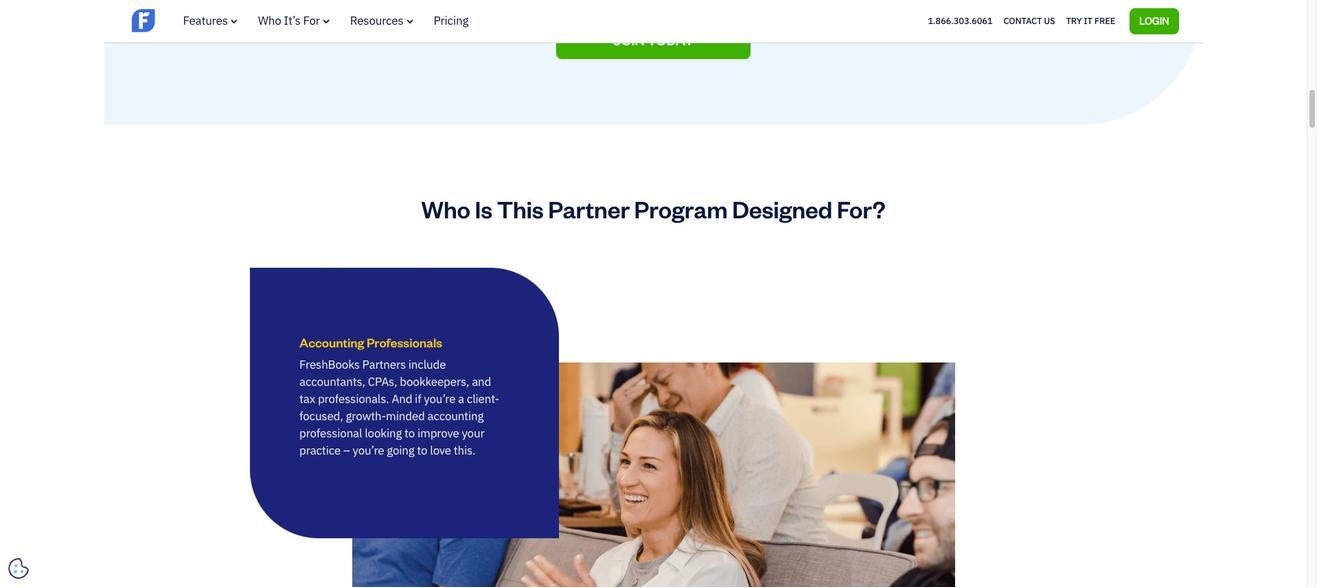Task type: vqa. For each thing, say whether or not it's contained in the screenshot.
Pricing
yes



Task type: locate. For each thing, give the bounding box(es) containing it.
include
[[409, 358, 446, 373]]

1 vertical spatial who
[[421, 194, 471, 224]]

1 horizontal spatial you're
[[424, 392, 456, 407]]

contact
[[1004, 15, 1042, 27]]

if
[[415, 392, 421, 407]]

to down minded
[[405, 426, 415, 441]]

free
[[1095, 15, 1116, 27]]

freshbooks logo image
[[132, 7, 238, 33]]

us
[[1044, 15, 1056, 27]]

practice
[[300, 443, 341, 458]]

try
[[1067, 15, 1082, 27]]

partner
[[548, 194, 630, 224]]

improve
[[418, 426, 459, 441]]

freshbooks
[[300, 358, 360, 373]]

you're down bookkeepers,
[[424, 392, 456, 407]]

you're
[[424, 392, 456, 407], [353, 443, 384, 458]]

–
[[343, 443, 350, 458]]

0 vertical spatial you're
[[424, 392, 456, 407]]

try it free link
[[1067, 12, 1116, 30]]

who for who is this partner program designed for?
[[421, 194, 471, 224]]

to
[[405, 426, 415, 441], [417, 443, 428, 458]]

professionals.
[[318, 392, 389, 407]]

0 vertical spatial who
[[258, 13, 281, 28]]

cookie consent banner dialog
[[10, 418, 216, 577]]

it
[[1084, 15, 1093, 27]]

is
[[475, 194, 493, 224]]

who it's for link
[[258, 13, 330, 28]]

to left love
[[417, 443, 428, 458]]

professionals
[[367, 335, 443, 351]]

0 horizontal spatial you're
[[353, 443, 384, 458]]

1 vertical spatial you're
[[353, 443, 384, 458]]

0 horizontal spatial to
[[405, 426, 415, 441]]

who left it's
[[258, 13, 281, 28]]

join
[[613, 31, 645, 49]]

you're right –
[[353, 443, 384, 458]]

features link
[[183, 13, 238, 28]]

1.866.303.6061
[[928, 15, 993, 27]]

cookie preferences image
[[8, 559, 29, 579]]

pricing link
[[434, 13, 469, 28]]

tax
[[300, 392, 315, 407]]

1 horizontal spatial who
[[421, 194, 471, 224]]

login
[[1140, 14, 1170, 27]]

0 horizontal spatial who
[[258, 13, 281, 28]]

1 horizontal spatial to
[[417, 443, 428, 458]]

who is this partner program designed for?
[[421, 194, 886, 224]]

client-
[[467, 392, 500, 407]]

pricing
[[434, 13, 469, 28]]

for
[[303, 13, 320, 28]]

growth-
[[346, 409, 386, 424]]

who
[[258, 13, 281, 28], [421, 194, 471, 224]]

program
[[635, 194, 728, 224]]

who left is
[[421, 194, 471, 224]]

love
[[430, 443, 451, 458]]



Task type: describe. For each thing, give the bounding box(es) containing it.
accounting professionals freshbooks partners include accountants, cpas, bookkeepers, and tax professionals. and if you're a client- focused, growth-minded accounting professional looking to improve your practice – you're going to love this.
[[300, 335, 500, 458]]

resources link
[[350, 13, 413, 28]]

contact us link
[[1004, 12, 1056, 30]]

1.866.303.6061 link
[[928, 15, 993, 27]]

try it free
[[1067, 15, 1116, 27]]

resources
[[350, 13, 404, 28]]

0 vertical spatial to
[[405, 426, 415, 441]]

today
[[648, 31, 694, 49]]

who for who it's for
[[258, 13, 281, 28]]

and
[[472, 375, 491, 390]]

accountants,
[[300, 375, 365, 390]]

accounting
[[300, 335, 364, 351]]

accounting
[[428, 409, 484, 424]]

1 vertical spatial to
[[417, 443, 428, 458]]

for?
[[837, 194, 886, 224]]

focused,
[[300, 409, 343, 424]]

bookkeepers,
[[400, 375, 469, 390]]

features
[[183, 13, 228, 28]]

cpas,
[[368, 375, 397, 390]]

going
[[387, 443, 415, 458]]

this.
[[454, 443, 476, 458]]

your
[[462, 426, 485, 441]]

join today link
[[556, 22, 751, 59]]

it's
[[284, 13, 301, 28]]

a
[[458, 392, 464, 407]]

professional
[[300, 426, 362, 441]]

minded
[[386, 409, 425, 424]]

partners
[[362, 358, 406, 373]]

login link
[[1130, 8, 1179, 34]]

who it's for
[[258, 13, 320, 28]]

and
[[392, 392, 412, 407]]

looking
[[365, 426, 402, 441]]

this
[[497, 194, 544, 224]]

join today
[[613, 31, 694, 49]]

designed
[[733, 194, 833, 224]]

contact us
[[1004, 15, 1056, 27]]



